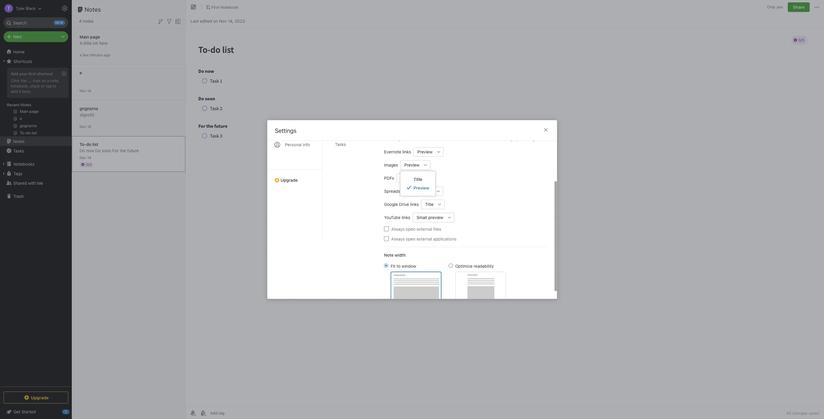 Task type: vqa. For each thing, say whether or not it's contained in the screenshot.
PAD
no



Task type: describe. For each thing, give the bounding box(es) containing it.
nov down e
[[80, 89, 86, 93]]

on inside note window element
[[213, 18, 218, 23]]

external for applications
[[416, 237, 432, 242]]

links left and
[[447, 137, 455, 142]]

3 14 from the top
[[87, 156, 91, 160]]

images
[[384, 163, 398, 168]]

new
[[13, 34, 22, 39]]

fit to window
[[390, 264, 416, 269]]

notes inside group
[[21, 103, 31, 107]]

the inside tree
[[21, 78, 27, 83]]

ago
[[104, 53, 110, 57]]

minutes
[[90, 53, 103, 57]]

you
[[776, 5, 783, 9]]

the inside the to-do list do now do soon for the future
[[120, 148, 126, 153]]

to inside the icon on a note, notebook, stack or tag to add it here.
[[53, 84, 56, 88]]

main
[[80, 34, 89, 39]]

shared
[[13, 181, 27, 186]]

Choose default view option for Google Drive links field
[[421, 200, 444, 210]]

...
[[28, 78, 32, 83]]

always for always open external applications
[[391, 237, 404, 242]]

note
[[384, 253, 393, 258]]

Always open external applications checkbox
[[384, 237, 389, 242]]

do
[[86, 142, 91, 147]]

what
[[489, 137, 499, 142]]

click the ...
[[11, 78, 32, 83]]

tasks inside tasks 'tab'
[[335, 142, 346, 147]]

always for always open external files
[[391, 227, 404, 232]]

new button
[[4, 31, 68, 42]]

add
[[11, 89, 18, 94]]

tags
[[13, 171, 23, 176]]

google drive links
[[384, 202, 419, 207]]

1 do from the left
[[80, 148, 85, 153]]

tree containing home
[[0, 47, 72, 387]]

notebook
[[220, 5, 238, 9]]

changes
[[792, 412, 808, 416]]

options?
[[514, 137, 530, 142]]

preview for images
[[404, 163, 419, 168]]

spreadsheets
[[384, 189, 410, 194]]

2023
[[235, 18, 245, 23]]

recent notes
[[7, 103, 31, 107]]

group inside tree
[[0, 66, 71, 139]]

soon
[[102, 148, 111, 153]]

with
[[28, 181, 36, 186]]

for
[[433, 137, 438, 142]]

recent
[[7, 103, 20, 107]]

nov up 0/3
[[80, 156, 86, 160]]

evernote links
[[384, 150, 411, 155]]

settings
[[275, 127, 296, 134]]

notes link
[[0, 137, 71, 146]]

a
[[80, 41, 82, 46]]

Choose default view option for Evernote links field
[[413, 147, 443, 157]]

small
[[416, 215, 427, 220]]

external for files
[[416, 227, 432, 232]]

youtube links
[[384, 215, 410, 220]]

a little bit here
[[80, 41, 108, 46]]

open for always open external files
[[406, 227, 415, 232]]

share
[[793, 4, 805, 10]]

stack
[[30, 84, 40, 88]]

nov inside note window element
[[219, 18, 227, 23]]

youtube
[[384, 215, 400, 220]]

14,
[[228, 18, 234, 23]]

home
[[13, 49, 25, 54]]

preview link
[[401, 184, 435, 192]]

little
[[83, 41, 92, 46]]

width
[[394, 253, 405, 258]]

default
[[408, 137, 420, 142]]

links right the drive
[[410, 202, 419, 207]]

and
[[457, 137, 463, 142]]

1 horizontal spatial upgrade button
[[267, 170, 322, 185]]

add your first shortcut
[[11, 71, 53, 76]]

add a reminder image
[[189, 410, 197, 418]]

shared with me
[[13, 181, 43, 186]]

to-
[[80, 142, 86, 147]]

Choose default view option for YouTube links field
[[413, 213, 454, 223]]

to-do list do now do soon for the future
[[80, 142, 139, 153]]

0 horizontal spatial upgrade button
[[4, 392, 68, 404]]

nov 14 for e
[[80, 89, 91, 93]]

upgrade for upgrade popup button to the left
[[31, 396, 49, 401]]

it
[[19, 89, 21, 94]]

note window element
[[186, 0, 824, 420]]

1 horizontal spatial to
[[396, 264, 400, 269]]

open for always open external applications
[[406, 237, 415, 242]]

notes inside 'link'
[[13, 139, 25, 144]]

personal
[[285, 142, 302, 147]]

your for first
[[19, 71, 27, 76]]

note width
[[384, 253, 405, 258]]

page
[[90, 34, 100, 39]]

trash
[[13, 194, 24, 199]]

option group containing fit to window
[[384, 263, 506, 301]]

window
[[401, 264, 416, 269]]

tab list containing personal info
[[267, 83, 323, 241]]

expand note image
[[190, 4, 197, 11]]

first
[[28, 71, 36, 76]]

title button
[[421, 200, 435, 210]]

Choose default view option for Images field
[[400, 160, 430, 170]]

me
[[37, 181, 43, 186]]

personal info
[[285, 142, 310, 147]]

notebook,
[[11, 84, 29, 88]]

Fit to window radio
[[384, 264, 388, 268]]

2 do from the left
[[95, 148, 101, 153]]

expand notebooks image
[[1, 162, 6, 167]]

Choose default view option for PDFs field
[[396, 174, 434, 183]]

Note Editor text field
[[186, 29, 824, 408]]

Choose default view option for Spreadsheets field
[[413, 187, 443, 196]]

preview for evernote links
[[417, 150, 432, 155]]

sfgnsfd
[[80, 112, 94, 117]]

your for default
[[399, 137, 407, 142]]

tasks inside tasks "button"
[[13, 148, 24, 154]]

on inside the icon on a note, notebook, stack or tag to add it here.
[[41, 78, 46, 83]]

readability
[[473, 264, 494, 269]]

home link
[[0, 47, 72, 57]]

links right the evernote
[[402, 150, 411, 155]]

choose
[[384, 137, 398, 142]]

bit
[[93, 41, 98, 46]]

a few minutes ago
[[80, 53, 110, 57]]

first
[[211, 5, 219, 9]]

Search text field
[[8, 17, 64, 28]]

first notebook button
[[204, 3, 240, 11]]



Task type: locate. For each thing, give the bounding box(es) containing it.
2 vertical spatial 14
[[87, 156, 91, 160]]

list
[[92, 142, 98, 147]]

tree
[[0, 47, 72, 387]]

0 vertical spatial upgrade button
[[267, 170, 322, 185]]

preview inside field
[[404, 163, 419, 168]]

optimize readability
[[455, 264, 494, 269]]

notes
[[83, 19, 94, 24]]

0 vertical spatial upgrade
[[280, 178, 298, 183]]

1 open from the top
[[406, 227, 415, 232]]

nov 14 up gngnsrns
[[80, 89, 91, 93]]

0 horizontal spatial a
[[47, 78, 49, 83]]

tasks tab
[[330, 140, 374, 150]]

1 horizontal spatial tasks
[[335, 142, 346, 147]]

gngnsrns sfgnsfd
[[80, 106, 98, 117]]

the left ...
[[21, 78, 27, 83]]

the right for
[[120, 148, 126, 153]]

close image
[[542, 127, 549, 134]]

click
[[11, 78, 20, 83]]

14 up gngnsrns
[[87, 89, 91, 93]]

dropdown list menu
[[401, 175, 435, 192]]

to down "note,"
[[53, 84, 56, 88]]

0 vertical spatial tasks
[[335, 142, 346, 147]]

always
[[391, 227, 404, 232], [391, 237, 404, 242]]

a left few
[[80, 53, 82, 57]]

0 horizontal spatial to
[[53, 84, 56, 88]]

only you
[[767, 5, 783, 9]]

trash link
[[0, 192, 71, 201]]

nov left 14,
[[219, 18, 227, 23]]

1 horizontal spatial the
[[120, 148, 126, 153]]

notes
[[85, 6, 101, 13], [21, 103, 31, 107], [13, 139, 25, 144]]

pdfs
[[384, 176, 394, 181]]

0 vertical spatial always
[[391, 227, 404, 232]]

preview button down views
[[413, 147, 434, 157]]

2 nov 14 from the top
[[80, 125, 91, 129]]

0 vertical spatial 14
[[87, 89, 91, 93]]

few
[[83, 53, 89, 57]]

2 always from the top
[[391, 237, 404, 242]]

upgrade inside tab list
[[280, 178, 298, 183]]

preview down views
[[417, 150, 432, 155]]

e
[[80, 70, 82, 75]]

on up or
[[41, 78, 46, 83]]

1 vertical spatial tasks
[[13, 148, 24, 154]]

small preview
[[416, 215, 443, 220]]

on right the edited on the left top of the page
[[213, 18, 218, 23]]

preview button for evernote links
[[413, 147, 434, 157]]

tasks button
[[0, 146, 71, 156]]

preview button for images
[[400, 160, 421, 170]]

2 vertical spatial notes
[[13, 139, 25, 144]]

1 vertical spatial upgrade
[[31, 396, 49, 401]]

open up always open external applications
[[406, 227, 415, 232]]

1 vertical spatial the
[[120, 148, 126, 153]]

1 vertical spatial on
[[41, 78, 46, 83]]

1 horizontal spatial a
[[80, 53, 82, 57]]

share button
[[788, 2, 810, 12]]

0 horizontal spatial do
[[80, 148, 85, 153]]

external down always open external files
[[416, 237, 432, 242]]

notebooks link
[[0, 159, 71, 169]]

files
[[433, 227, 441, 232]]

1 vertical spatial notes
[[21, 103, 31, 107]]

a inside note list element
[[80, 53, 82, 57]]

1 horizontal spatial title
[[425, 202, 433, 207]]

2 vertical spatial preview
[[414, 186, 429, 191]]

tags button
[[0, 169, 71, 179]]

1 14 from the top
[[87, 89, 91, 93]]

3 nov 14 from the top
[[80, 156, 91, 160]]

1 vertical spatial preview button
[[400, 160, 421, 170]]

0 horizontal spatial title
[[414, 177, 422, 182]]

1 horizontal spatial upgrade
[[280, 178, 298, 183]]

1 vertical spatial title
[[425, 202, 433, 207]]

for
[[112, 148, 119, 153]]

the
[[21, 78, 27, 83], [120, 148, 126, 153]]

a up tag at the left
[[47, 78, 49, 83]]

my
[[507, 137, 513, 142]]

always open external files
[[391, 227, 441, 232]]

0 vertical spatial notes
[[85, 6, 101, 13]]

0/3
[[86, 163, 92, 167]]

main page
[[80, 34, 100, 39]]

0 vertical spatial the
[[21, 78, 27, 83]]

notes inside note list element
[[85, 6, 101, 13]]

always open external applications
[[391, 237, 456, 242]]

0 vertical spatial your
[[19, 71, 27, 76]]

drive
[[399, 202, 409, 207]]

future
[[127, 148, 139, 153]]

preview down title link
[[414, 186, 429, 191]]

2 external from the top
[[416, 237, 432, 242]]

title up preview link
[[414, 177, 422, 182]]

notes up tasks "button" at top left
[[13, 139, 25, 144]]

1 vertical spatial 14
[[87, 125, 91, 129]]

new
[[439, 137, 446, 142]]

here.
[[22, 89, 31, 94]]

external up always open external applications
[[416, 227, 432, 232]]

your inside tree
[[19, 71, 27, 76]]

now
[[86, 148, 94, 153]]

0 vertical spatial open
[[406, 227, 415, 232]]

always right "always open external applications" checkbox
[[391, 237, 404, 242]]

do down list
[[95, 148, 101, 153]]

1 vertical spatial nov 14
[[80, 125, 91, 129]]

option group
[[384, 263, 506, 301]]

do down to-
[[80, 148, 85, 153]]

choose default view option for pdfs image
[[396, 174, 434, 183]]

1 vertical spatial always
[[391, 237, 404, 242]]

Optimize readability radio
[[448, 264, 453, 268]]

notes up notes
[[85, 6, 101, 13]]

preview button up 'choose default view option for pdfs' "field"
[[400, 160, 421, 170]]

on
[[213, 18, 218, 23], [41, 78, 46, 83]]

preview
[[417, 150, 432, 155], [404, 163, 419, 168], [414, 186, 429, 191]]

title up small preview button
[[425, 202, 433, 207]]

google
[[384, 202, 398, 207]]

are
[[500, 137, 506, 142]]

saved
[[809, 412, 819, 416]]

your up "click the ..."
[[19, 71, 27, 76]]

0 vertical spatial preview
[[417, 150, 432, 155]]

2 vertical spatial nov 14
[[80, 156, 91, 160]]

preview
[[428, 215, 443, 220]]

nov down sfgnsfd
[[80, 125, 86, 129]]

nov 14 down sfgnsfd
[[80, 125, 91, 129]]

here
[[99, 41, 108, 46]]

1 horizontal spatial on
[[213, 18, 218, 23]]

nov 14
[[80, 89, 91, 93], [80, 125, 91, 129], [80, 156, 91, 160]]

what are my options?
[[489, 137, 530, 142]]

title inside dropdown list menu
[[414, 177, 422, 182]]

open down always open external files
[[406, 237, 415, 242]]

applications
[[433, 237, 456, 242]]

0 horizontal spatial tasks
[[13, 148, 24, 154]]

0 horizontal spatial upgrade
[[31, 396, 49, 401]]

2 14 from the top
[[87, 125, 91, 129]]

icon on a note, notebook, stack or tag to add it here.
[[11, 78, 59, 94]]

1 vertical spatial your
[[399, 137, 407, 142]]

0 vertical spatial to
[[53, 84, 56, 88]]

nov
[[219, 18, 227, 23], [80, 89, 86, 93], [80, 125, 86, 129], [80, 156, 86, 160]]

your left the default
[[399, 137, 407, 142]]

gngnsrns
[[80, 106, 98, 111]]

preview up 'choose default view option for pdfs' "field"
[[404, 163, 419, 168]]

to
[[53, 84, 56, 88], [396, 264, 400, 269]]

14 up 0/3
[[87, 156, 91, 160]]

2 open from the top
[[406, 237, 415, 242]]

tab list
[[267, 83, 323, 241]]

nov 14 for gngnsrns
[[80, 125, 91, 129]]

last edited on nov 14, 2023
[[191, 18, 245, 23]]

4 notes
[[79, 19, 94, 24]]

0 vertical spatial nov 14
[[80, 89, 91, 93]]

1 vertical spatial upgrade button
[[4, 392, 68, 404]]

0 horizontal spatial your
[[19, 71, 27, 76]]

14 down sfgnsfd
[[87, 125, 91, 129]]

small preview button
[[413, 213, 445, 223]]

evernote
[[384, 150, 401, 155]]

choose your default views for new links and attachments.
[[384, 137, 488, 142]]

1 horizontal spatial do
[[95, 148, 101, 153]]

Always open external files checkbox
[[384, 227, 389, 232]]

group
[[0, 66, 71, 139]]

open
[[406, 227, 415, 232], [406, 237, 415, 242]]

0 vertical spatial a
[[80, 53, 82, 57]]

0 horizontal spatial the
[[21, 78, 27, 83]]

14 for gngnsrns
[[87, 125, 91, 129]]

0 vertical spatial preview button
[[413, 147, 434, 157]]

14
[[87, 89, 91, 93], [87, 125, 91, 129], [87, 156, 91, 160]]

first notebook
[[211, 5, 238, 9]]

settings image
[[61, 5, 68, 12]]

a inside the icon on a note, notebook, stack or tag to add it here.
[[47, 78, 49, 83]]

1 vertical spatial open
[[406, 237, 415, 242]]

notes right recent
[[21, 103, 31, 107]]

upgrade for the right upgrade popup button
[[280, 178, 298, 183]]

0 horizontal spatial on
[[41, 78, 46, 83]]

expand tags image
[[1, 171, 6, 176]]

fit
[[390, 264, 395, 269]]

all changes saved
[[787, 412, 819, 416]]

notebooks
[[13, 162, 34, 167]]

1 vertical spatial to
[[396, 264, 400, 269]]

1 external from the top
[[416, 227, 432, 232]]

1 vertical spatial a
[[47, 78, 49, 83]]

title link
[[401, 175, 435, 184]]

shortcut
[[37, 71, 53, 76]]

0 vertical spatial external
[[416, 227, 432, 232]]

icon
[[33, 78, 40, 83]]

shortcuts button
[[0, 57, 71, 66]]

preview inside choose default view option for evernote links "field"
[[417, 150, 432, 155]]

0 vertical spatial title
[[414, 177, 422, 182]]

note,
[[50, 78, 59, 83]]

shared with me link
[[0, 179, 71, 188]]

0 vertical spatial on
[[213, 18, 218, 23]]

add tag image
[[199, 410, 207, 418]]

only
[[767, 5, 775, 9]]

1 nov 14 from the top
[[80, 89, 91, 93]]

preview button
[[413, 147, 434, 157], [400, 160, 421, 170]]

1 vertical spatial preview
[[404, 163, 419, 168]]

views
[[421, 137, 432, 142]]

shortcuts
[[13, 59, 32, 64]]

None search field
[[8, 17, 64, 28]]

nov 14 up 0/3
[[80, 156, 91, 160]]

1 horizontal spatial your
[[399, 137, 407, 142]]

1 always from the top
[[391, 227, 404, 232]]

your
[[19, 71, 27, 76], [399, 137, 407, 142]]

or
[[41, 84, 45, 88]]

links down the drive
[[401, 215, 410, 220]]

title inside button
[[425, 202, 433, 207]]

1 vertical spatial external
[[416, 237, 432, 242]]

always right always open external files checkbox
[[391, 227, 404, 232]]

14 for e
[[87, 89, 91, 93]]

to right "fit" at the left bottom of page
[[396, 264, 400, 269]]

note list element
[[72, 0, 186, 420]]

group containing add your first shortcut
[[0, 66, 71, 139]]

preview inside dropdown list menu
[[414, 186, 429, 191]]

upgrade button
[[267, 170, 322, 185], [4, 392, 68, 404]]



